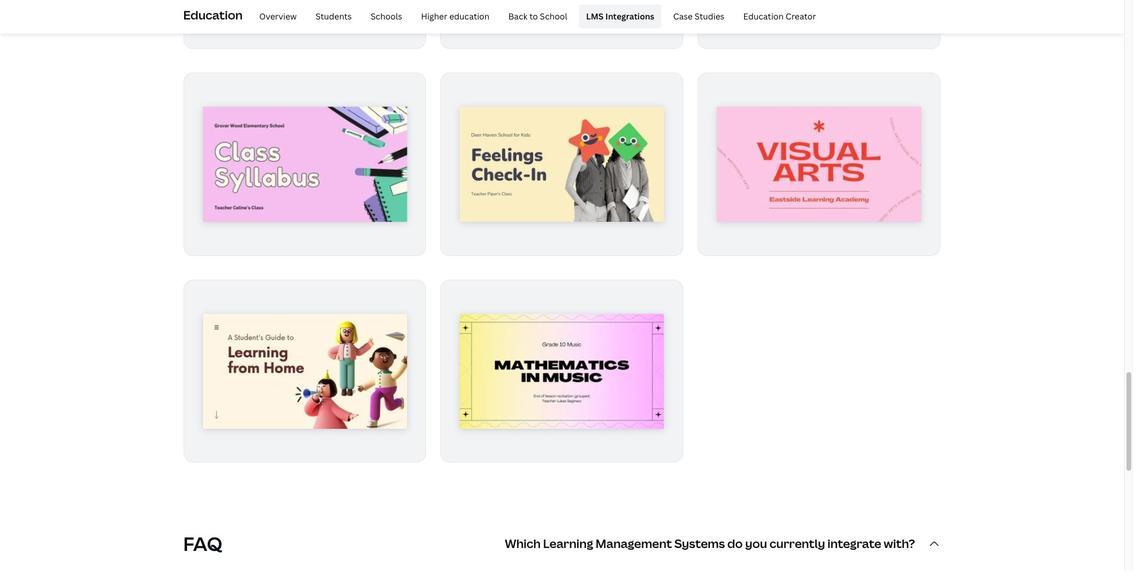 Task type: describe. For each thing, give the bounding box(es) containing it.
school
[[540, 11, 568, 22]]

case studies
[[674, 11, 725, 22]]

with?
[[884, 536, 916, 552]]

pink and neon yellow retro classic visual arts lesson education presentation image
[[718, 107, 922, 222]]

education creator
[[744, 11, 817, 22]]

purple pink and blue lined digital storytelling media arts presentation image
[[460, 0, 665, 15]]

lms integrations
[[587, 11, 655, 22]]

currently
[[770, 536, 826, 552]]

to
[[530, 11, 538, 22]]

students link
[[309, 5, 359, 28]]

which
[[505, 536, 541, 552]]

integrations
[[606, 11, 655, 22]]

integrate
[[828, 536, 882, 552]]

pink green and violet school supplies class syllabus education presentation image
[[203, 107, 407, 222]]

studies
[[695, 11, 725, 22]]

do
[[728, 536, 743, 552]]

faq
[[183, 532, 222, 557]]

case
[[674, 11, 693, 22]]

higher education
[[421, 11, 490, 22]]

lms
[[587, 11, 604, 22]]

overview
[[259, 11, 297, 22]]

learning
[[543, 536, 594, 552]]

students
[[316, 11, 352, 22]]

you
[[746, 536, 768, 552]]

menu bar containing overview
[[248, 5, 824, 28]]

education for education creator
[[744, 11, 784, 22]]

education
[[450, 11, 490, 22]]

about me blank education presentation in blue pink white 3d style image
[[718, 0, 922, 15]]



Task type: vqa. For each thing, say whether or not it's contained in the screenshot.
experience.
no



Task type: locate. For each thing, give the bounding box(es) containing it.
case studies link
[[667, 5, 732, 28]]

schools link
[[364, 5, 409, 28]]

management
[[596, 536, 672, 552]]

which learning management systems do you currently integrate with? button
[[505, 523, 942, 566]]

education inside education creator link
[[744, 11, 784, 22]]

education
[[183, 7, 243, 23], [744, 11, 784, 22]]

colorful 3d illustrated remote learning events and special interest presentation image
[[203, 314, 407, 429]]

back to school link
[[502, 5, 575, 28]]

education for education
[[183, 7, 243, 23]]

higher
[[421, 11, 448, 22]]

which learning management systems do you currently integrate with?
[[505, 536, 916, 552]]

menu bar
[[248, 5, 824, 28]]

education creator link
[[737, 5, 824, 28]]

systems
[[675, 536, 725, 552]]

higher education link
[[414, 5, 497, 28]]

back
[[509, 11, 528, 22]]

colorful psychedelic modern retro visual arts class orientation education presentation image
[[203, 0, 407, 15]]

0 horizontal spatial education
[[183, 7, 243, 23]]

creator
[[786, 11, 817, 22]]

1 horizontal spatial education
[[744, 11, 784, 22]]

overview link
[[252, 5, 304, 28]]

colorful gridded music quiz presentation image
[[460, 314, 665, 429]]

back to school
[[509, 11, 568, 22]]

colorful illustration social and emotional learning sel feelings check in weather education presentation image
[[460, 107, 665, 222]]

schools
[[371, 11, 402, 22]]

lms integrations link
[[579, 5, 662, 28]]



